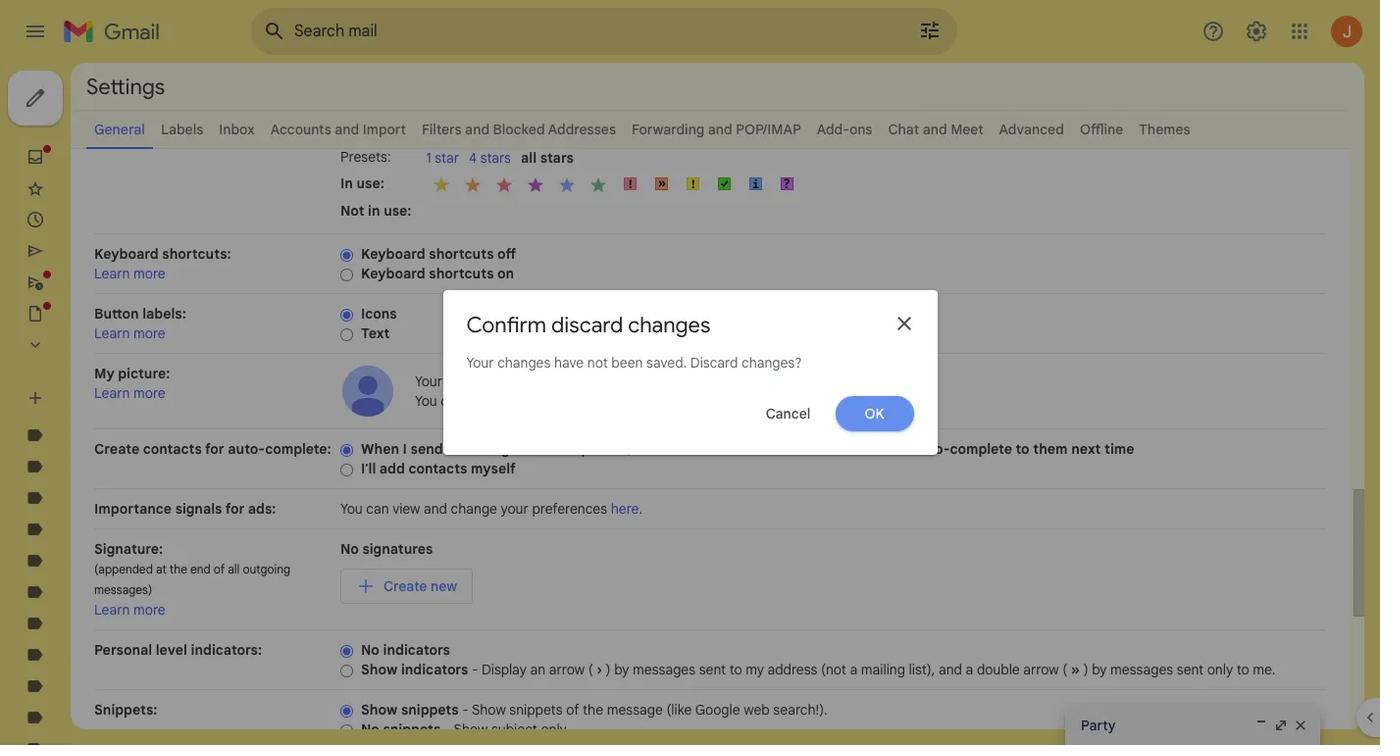 Task type: locate. For each thing, give the bounding box(es) containing it.
1 more from the top
[[134, 265, 166, 283]]

2 vertical spatial for
[[225, 501, 245, 518]]

- for show subject only.
[[444, 721, 451, 739]]

your down the myself
[[501, 501, 529, 518]]

shortcuts:
[[162, 245, 231, 263]]

show
[[361, 661, 398, 679], [361, 702, 398, 719], [472, 702, 506, 719], [454, 721, 488, 739]]

forwarding and pop/imap link
[[632, 121, 802, 138]]

0 vertical spatial for
[[1200, 101, 1218, 119]]

change down profile
[[467, 393, 514, 410]]

in inside your google profile picture is visible across google services. you can change your picture in
[[596, 393, 607, 410]]

indicators for no
[[383, 642, 450, 659]]

your up presets:
[[341, 121, 368, 138]]

arrow left »
[[1024, 661, 1059, 679]]

changes up saved. in the left top of the page
[[628, 312, 711, 339]]

show up no snippets - show subject only.
[[472, 702, 506, 719]]

create contacts for auto-complete:
[[94, 441, 331, 458]]

import
[[363, 121, 406, 138]]

accounts and import
[[271, 121, 406, 138]]

no for no signatures
[[341, 541, 359, 558]]

1 shortcuts from the top
[[429, 245, 494, 263]]

- up no snippets - show subject only.
[[462, 702, 469, 719]]

1 them from the left
[[664, 441, 699, 458]]

2 vertical spatial -
[[444, 721, 451, 739]]

you up send
[[415, 393, 437, 410]]

1 horizontal spatial for
[[225, 501, 245, 518]]

0 vertical spatial in
[[690, 101, 701, 119]]

filters
[[422, 121, 462, 138]]

successively.
[[946, 101, 1027, 119]]

more
[[134, 265, 166, 283], [134, 325, 166, 343], [134, 385, 166, 402], [134, 602, 166, 619]]

1 by from the left
[[614, 661, 630, 679]]

0 vertical spatial shortcuts
[[429, 245, 494, 263]]

other
[[720, 441, 759, 458]]

can right that
[[885, 441, 910, 458]]

keyboard up 'icons'
[[361, 265, 426, 283]]

2 shortcuts from the top
[[429, 265, 494, 283]]

1 vertical spatial all
[[228, 562, 240, 577]]

0 horizontal spatial i
[[403, 441, 407, 458]]

settings image
[[1245, 20, 1269, 43]]

2 more from the top
[[134, 325, 166, 343]]

0 horizontal spatial )
[[606, 661, 611, 679]]

sent left only
[[1177, 661, 1204, 679]]

0 vertical spatial change
[[467, 393, 514, 410]]

complete:
[[265, 441, 331, 458]]

0 vertical spatial use:
[[357, 174, 385, 192]]

no left signatures
[[341, 541, 359, 558]]

your inside your google profile picture is visible across google services. you can change your picture in
[[415, 373, 443, 391]]

1 horizontal spatial them
[[1034, 441, 1068, 458]]

learn down messages)
[[94, 602, 130, 619]]

your
[[467, 354, 494, 372], [415, 373, 443, 391]]

2 horizontal spatial of
[[1145, 101, 1158, 119]]

1 auto- from the left
[[228, 441, 265, 458]]

2 learn more link from the top
[[94, 325, 166, 343]]

0 vertical spatial your
[[467, 354, 494, 372]]

auto- right that
[[913, 441, 950, 458]]

0 horizontal spatial (
[[589, 661, 593, 679]]

by right ›
[[614, 661, 630, 679]]

1 vertical spatial message
[[607, 702, 663, 719]]

confirm
[[467, 312, 547, 339]]

learn up button
[[94, 265, 130, 283]]

you inside your google profile picture is visible across google services. you can change your picture in
[[415, 393, 437, 410]]

your for your google profile picture is visible across google services. you can change your picture in
[[415, 373, 443, 391]]

search!).
[[774, 702, 828, 719]]

0 vertical spatial -
[[472, 661, 478, 679]]

0 vertical spatial your
[[341, 121, 368, 138]]

shortcuts down the keyboard shortcuts off
[[429, 265, 494, 283]]

no right no snippets radio
[[361, 721, 380, 739]]

offline link
[[1080, 121, 1124, 138]]

messages right »
[[1111, 661, 1174, 679]]

stars left will
[[592, 101, 623, 119]]

2 horizontal spatial stars
[[592, 101, 623, 119]]

a up themes link
[[1162, 101, 1169, 119]]

2 messages from the left
[[1111, 661, 1174, 679]]

3 more from the top
[[134, 385, 166, 402]]

Show indicators radio
[[341, 664, 353, 679]]

offline
[[1080, 121, 1124, 138]]

4 stars link
[[469, 149, 521, 169]]

more inside signature: (appended at the end of all outgoing messages) learn more
[[134, 602, 166, 619]]

more inside keyboard shortcuts: learn more
[[134, 265, 166, 283]]

1 horizontal spatial auto-
[[913, 441, 950, 458]]

snippets up only.
[[510, 702, 563, 719]]

star inside the stars will rotate in the order shown below when you click successively. to learn the name of a star for search, hover your mouse over the image.
[[1173, 101, 1197, 119]]

you can view and change your preferences here .
[[341, 501, 643, 518]]

auto- up "ads:"
[[228, 441, 265, 458]]

by right »
[[1092, 661, 1107, 679]]

show snippets - show snippets of the message (like google web search!).
[[361, 702, 828, 719]]

your down profile
[[517, 393, 545, 410]]

in inside the stars will rotate in the order shown below when you click successively. to learn the name of a star for search, hover your mouse over the image.
[[690, 101, 701, 119]]

of inside signature: (appended at the end of all outgoing messages) learn more
[[214, 562, 225, 577]]

I'll add contacts myself radio
[[341, 463, 353, 478]]

navigation
[[0, 63, 236, 746]]

the right at
[[170, 562, 187, 577]]

2 horizontal spatial in
[[690, 101, 701, 119]]

0 vertical spatial you
[[415, 393, 437, 410]]

0 horizontal spatial auto-
[[228, 441, 265, 458]]

1 horizontal spatial in
[[596, 393, 607, 410]]

auto-
[[228, 441, 265, 458], [913, 441, 950, 458]]

the right over
[[448, 121, 469, 138]]

when
[[361, 441, 399, 458]]

person,
[[582, 441, 632, 458]]

add down when
[[380, 460, 405, 478]]

i
[[403, 441, 407, 458], [877, 441, 882, 458]]

None search field
[[251, 8, 958, 55]]

0 horizontal spatial you
[[341, 501, 363, 518]]

an
[[530, 661, 546, 679]]

contacts
[[762, 441, 823, 458]]

shortcuts
[[429, 245, 494, 263], [429, 265, 494, 283]]

use: right in
[[357, 174, 385, 192]]

show indicators - display an arrow ( › ) by messages sent to my address (not a mailing list), and a double arrow ( » ) by messages sent only to me.
[[361, 661, 1276, 679]]

0 horizontal spatial messages
[[633, 661, 696, 679]]

to left 'other'
[[703, 441, 717, 458]]

stars inside the stars will rotate in the order shown below when you click successively. to learn the name of a star for search, hover your mouse over the image.
[[592, 101, 623, 119]]

1 vertical spatial your
[[517, 393, 545, 410]]

0 horizontal spatial of
[[214, 562, 225, 577]]

picture down have
[[538, 373, 582, 391]]

add right person,
[[635, 441, 661, 458]]

and down the order
[[708, 121, 733, 138]]

1 horizontal spatial your
[[467, 354, 494, 372]]

1 horizontal spatial sent
[[1177, 661, 1204, 679]]

for left "ads:"
[[225, 501, 245, 518]]

in right not
[[368, 202, 380, 219]]

for inside the stars will rotate in the order shown below when you click successively. to learn the name of a star for search, hover your mouse over the image.
[[1200, 101, 1218, 119]]

1 horizontal spatial -
[[462, 702, 469, 719]]

them
[[664, 441, 699, 458], [1034, 441, 1068, 458]]

0 vertical spatial no
[[341, 541, 359, 558]]

and up 4
[[465, 121, 490, 138]]

- left 'subject'
[[444, 721, 451, 739]]

0 horizontal spatial them
[[664, 441, 699, 458]]

0 horizontal spatial -
[[444, 721, 451, 739]]

0 vertical spatial can
[[441, 393, 464, 410]]

1 horizontal spatial star
[[1173, 101, 1197, 119]]

2 vertical spatial of
[[566, 702, 579, 719]]

in use:
[[341, 174, 385, 192]]

and down the click
[[923, 121, 948, 138]]

message up the myself
[[458, 441, 518, 458]]

chat and meet link
[[889, 121, 984, 138]]

1 vertical spatial contacts
[[409, 460, 468, 478]]

snippets
[[401, 702, 459, 719], [510, 702, 563, 719], [383, 721, 441, 739]]

) right ›
[[606, 661, 611, 679]]

picture
[[538, 373, 582, 391], [549, 393, 593, 410]]

1 i from the left
[[403, 441, 407, 458]]

your inside confirm discard changes alert dialog
[[467, 354, 494, 372]]

picture down 'is'
[[549, 393, 593, 410]]

them left 'other'
[[664, 441, 699, 458]]

changes?
[[742, 354, 802, 372]]

search mail image
[[257, 14, 292, 49]]

learn more link
[[94, 265, 166, 283], [94, 325, 166, 343], [94, 385, 166, 402], [94, 602, 166, 619]]

and for accounts
[[335, 121, 359, 138]]

more for shortcuts:
[[134, 265, 166, 283]]

0 horizontal spatial arrow
[[549, 661, 585, 679]]

your right picture
[[415, 373, 443, 391]]

will
[[626, 101, 646, 119]]

no right no indicators option
[[361, 642, 380, 659]]

1 horizontal spatial arrow
[[1024, 661, 1059, 679]]

you down i'll add contacts myself radio
[[341, 501, 363, 518]]

1 vertical spatial your
[[415, 373, 443, 391]]

1 vertical spatial of
[[214, 562, 225, 577]]

signatures
[[363, 541, 433, 558]]

snippets up no snippets - show subject only.
[[401, 702, 459, 719]]

2 them from the left
[[1034, 441, 1068, 458]]

changes up profile
[[498, 354, 551, 372]]

no signatures
[[341, 541, 433, 558]]

more inside 'button labels: learn more'
[[134, 325, 166, 343]]

snippets right no snippets radio
[[383, 721, 441, 739]]

in
[[690, 101, 701, 119], [368, 202, 380, 219], [596, 393, 607, 410]]

more down labels:
[[134, 325, 166, 343]]

- for display an arrow (
[[472, 661, 478, 679]]

sent left 'my'
[[699, 661, 726, 679]]

meet
[[951, 121, 984, 138]]

to left 'my'
[[730, 661, 743, 679]]

next
[[1072, 441, 1102, 458]]

learn more link for keyboard
[[94, 265, 166, 283]]

the stars will rotate in the order shown below when you click successively. to learn the name of a star for search, hover your mouse over the image.
[[341, 101, 1306, 138]]

2 by from the left
[[1092, 661, 1107, 679]]

more down messages)
[[134, 602, 166, 619]]

( left ›
[[589, 661, 593, 679]]

more up labels:
[[134, 265, 166, 283]]

change down the myself
[[451, 501, 498, 518]]

1 horizontal spatial of
[[566, 702, 579, 719]]

i right that
[[877, 441, 882, 458]]

2 horizontal spatial can
[[885, 441, 910, 458]]

( left »
[[1063, 661, 1068, 679]]

in right rotate
[[690, 101, 701, 119]]

1 vertical spatial -
[[462, 702, 469, 719]]

of
[[1145, 101, 1158, 119], [214, 562, 225, 577], [566, 702, 579, 719]]

for up signals on the bottom of the page
[[205, 441, 224, 458]]

only
[[1208, 661, 1234, 679]]

indicators right no indicators option
[[383, 642, 450, 659]]

0 vertical spatial contacts
[[143, 441, 202, 458]]

1 horizontal spatial changes
[[628, 312, 711, 339]]

the inside signature: (appended at the end of all outgoing messages) learn more
[[170, 562, 187, 577]]

star
[[1173, 101, 1197, 119], [435, 149, 459, 167]]

1 learn more link from the top
[[94, 265, 166, 283]]

contacts down send
[[409, 460, 468, 478]]

4 more from the top
[[134, 602, 166, 619]]

shortcuts for off
[[429, 245, 494, 263]]

1 horizontal spatial message
[[607, 702, 663, 719]]

1 horizontal spatial by
[[1092, 661, 1107, 679]]

0 vertical spatial message
[[458, 441, 518, 458]]

Text radio
[[341, 328, 353, 342]]

so
[[827, 441, 842, 458]]

1 horizontal spatial contacts
[[409, 460, 468, 478]]

Keyboard shortcuts on radio
[[341, 268, 353, 282]]

0 horizontal spatial add
[[380, 460, 405, 478]]

1 arrow from the left
[[549, 661, 585, 679]]

2 auto- from the left
[[913, 441, 950, 458]]

confirm discard changes heading
[[467, 312, 711, 339]]

more down the "picture:"
[[134, 385, 166, 402]]

2 horizontal spatial -
[[472, 661, 478, 679]]

1 horizontal spatial you
[[415, 393, 437, 410]]

view
[[393, 501, 420, 518]]

of up themes on the top right of the page
[[1145, 101, 1158, 119]]

) right »
[[1084, 661, 1089, 679]]

arrow
[[549, 661, 585, 679], [1024, 661, 1059, 679]]

1 vertical spatial in
[[368, 202, 380, 219]]

0 horizontal spatial your
[[415, 373, 443, 391]]

No snippets radio
[[341, 724, 353, 739]]

of right the end
[[214, 562, 225, 577]]

settings
[[86, 73, 165, 100]]

1 horizontal spatial i
[[877, 441, 882, 458]]

0 horizontal spatial can
[[366, 501, 389, 518]]

not in use:
[[341, 202, 412, 219]]

display
[[482, 661, 527, 679]]

add-ons link
[[817, 121, 873, 138]]

1 vertical spatial shortcuts
[[429, 265, 494, 283]]

3 learn from the top
[[94, 385, 130, 402]]

0 horizontal spatial all
[[228, 562, 240, 577]]

2 ) from the left
[[1084, 661, 1089, 679]]

0 horizontal spatial contacts
[[143, 441, 202, 458]]

all
[[521, 149, 537, 167], [228, 562, 240, 577]]

When I send a message to a new person, add them to Other Contacts so that I can auto-complete to them next time radio
[[341, 443, 353, 458]]

learn more link down the "picture:"
[[94, 385, 166, 402]]

0 vertical spatial indicators
[[383, 642, 450, 659]]

labels:
[[142, 305, 186, 323]]

arrow right "an" at the left bottom of page
[[549, 661, 585, 679]]

2 horizontal spatial for
[[1200, 101, 1218, 119]]

1 vertical spatial you
[[341, 501, 363, 518]]

general
[[94, 121, 145, 138]]

for for create contacts for auto-complete:
[[205, 441, 224, 458]]

on
[[498, 265, 514, 283]]

0 vertical spatial changes
[[628, 312, 711, 339]]

messages
[[633, 661, 696, 679], [1111, 661, 1174, 679]]

rotate
[[650, 101, 687, 119]]

-
[[472, 661, 478, 679], [462, 702, 469, 719], [444, 721, 451, 739]]

1 vertical spatial indicators
[[401, 661, 468, 679]]

indicators:
[[191, 642, 262, 659]]

all left outgoing
[[228, 562, 240, 577]]

preferences
[[532, 501, 608, 518]]

signature:
[[94, 541, 163, 558]]

1 horizontal spatial can
[[441, 393, 464, 410]]

0 vertical spatial all
[[521, 149, 537, 167]]

1 horizontal spatial (
[[1063, 661, 1068, 679]]

3 learn more link from the top
[[94, 385, 166, 402]]

message left (like on the bottom of page
[[607, 702, 663, 719]]

1 vertical spatial changes
[[498, 354, 551, 372]]

and up presets:
[[335, 121, 359, 138]]

can up send
[[441, 393, 464, 410]]

more inside my picture: learn more
[[134, 385, 166, 402]]

icons
[[361, 305, 397, 323]]

advanced search options image
[[911, 11, 950, 50]]

button labels: learn more
[[94, 305, 186, 343]]

cancel
[[766, 405, 811, 422]]

can left view
[[366, 501, 389, 518]]

labels link
[[161, 121, 203, 138]]

1 horizontal spatial )
[[1084, 661, 1089, 679]]

0 vertical spatial of
[[1145, 101, 1158, 119]]

been
[[612, 354, 643, 372]]

forwarding
[[632, 121, 705, 138]]

addresses
[[548, 121, 616, 138]]

2 vertical spatial no
[[361, 721, 380, 739]]

learn inside keyboard shortcuts: learn more
[[94, 265, 130, 283]]

learn inside 'button labels: learn more'
[[94, 325, 130, 343]]

a inside the stars will rotate in the order shown below when you click successively. to learn the name of a star for search, hover your mouse over the image.
[[1162, 101, 1169, 119]]

0 horizontal spatial star
[[435, 149, 459, 167]]

0 horizontal spatial changes
[[498, 354, 551, 372]]

use:
[[357, 174, 385, 192], [384, 202, 412, 219]]

›
[[597, 661, 603, 679]]

contacts right 'create'
[[143, 441, 202, 458]]

your
[[341, 121, 368, 138], [517, 393, 545, 410], [501, 501, 529, 518]]

0 horizontal spatial message
[[458, 441, 518, 458]]

picture image
[[341, 364, 395, 419]]

1 horizontal spatial all
[[521, 149, 537, 167]]

personal level indicators:
[[94, 642, 262, 659]]

0 horizontal spatial for
[[205, 441, 224, 458]]

1
[[426, 149, 431, 167]]

learn more link down button
[[94, 325, 166, 343]]

0 horizontal spatial sent
[[699, 661, 726, 679]]

1 learn from the top
[[94, 265, 130, 283]]

i left send
[[403, 441, 407, 458]]

indicators down no indicators
[[401, 661, 468, 679]]

stars down the addresses
[[540, 149, 574, 167]]

shortcuts up keyboard shortcuts on
[[429, 245, 494, 263]]

1 vertical spatial star
[[435, 149, 459, 167]]

advanced
[[1000, 121, 1065, 138]]

learn inside my picture: learn more
[[94, 385, 130, 402]]

learn more link down messages)
[[94, 602, 166, 619]]

keyboard up button
[[94, 245, 159, 263]]

0 vertical spatial add
[[635, 441, 661, 458]]

use: down in use:
[[384, 202, 412, 219]]

learn down button
[[94, 325, 130, 343]]

0 horizontal spatial by
[[614, 661, 630, 679]]

0 vertical spatial star
[[1173, 101, 1197, 119]]

2 learn from the top
[[94, 325, 130, 343]]

profile
[[494, 373, 534, 391]]

name
[[1107, 101, 1142, 119]]

2 i from the left
[[877, 441, 882, 458]]

image.
[[472, 121, 514, 138]]

shortcuts for on
[[429, 265, 494, 283]]

4 learn from the top
[[94, 602, 130, 619]]

1 vertical spatial for
[[205, 441, 224, 458]]

snippets for show snippets of the message (like google web search!).
[[401, 702, 459, 719]]

keyboard inside keyboard shortcuts: learn more
[[94, 245, 159, 263]]

1 horizontal spatial add
[[635, 441, 661, 458]]

keyboard right 'keyboard shortcuts off' option in the top left of the page
[[361, 245, 426, 263]]

your google profile picture is visible across google services. you can change your picture in
[[415, 373, 789, 410]]

1 vertical spatial no
[[361, 642, 380, 659]]

all down blocked
[[521, 149, 537, 167]]

2 vertical spatial in
[[596, 393, 607, 410]]

when i send a message to a new person, add them to other contacts so that i can auto-complete to them next time
[[361, 441, 1135, 458]]

1 horizontal spatial messages
[[1111, 661, 1174, 679]]

and for forwarding
[[708, 121, 733, 138]]

my picture: learn more
[[94, 365, 170, 402]]

them left next
[[1034, 441, 1068, 458]]

1 ) from the left
[[606, 661, 611, 679]]

1 vertical spatial add
[[380, 460, 405, 478]]



Task type: describe. For each thing, give the bounding box(es) containing it.
ons
[[850, 121, 873, 138]]

filters and blocked addresses link
[[422, 121, 616, 138]]

change inside your google profile picture is visible across google services. you can change your picture in
[[467, 393, 514, 410]]

2 ( from the left
[[1063, 661, 1068, 679]]

Show snippets radio
[[341, 704, 353, 719]]

here link
[[611, 501, 639, 518]]

text
[[361, 325, 390, 343]]

2 arrow from the left
[[1024, 661, 1059, 679]]

learn for keyboard
[[94, 265, 130, 283]]

your for your changes have not been saved.  discard changes?
[[467, 354, 494, 372]]

filters and blocked addresses
[[422, 121, 616, 138]]

google right (like on the bottom of page
[[695, 702, 741, 719]]

can inside your google profile picture is visible across google services. you can change your picture in
[[441, 393, 464, 410]]

learn more link for my
[[94, 385, 166, 402]]

more for picture:
[[134, 385, 166, 402]]

snippets:
[[94, 702, 157, 719]]

saved.
[[647, 354, 687, 372]]

keyboard for keyboard shortcuts on
[[361, 265, 426, 283]]

to right complete
[[1016, 441, 1030, 458]]

outgoing
[[243, 562, 290, 577]]

click
[[914, 101, 942, 119]]

labels
[[161, 121, 203, 138]]

not
[[588, 354, 608, 372]]

advanced link
[[1000, 121, 1065, 138]]

4
[[469, 149, 477, 167]]

forwarding and pop/imap
[[632, 121, 802, 138]]

to left "me."
[[1237, 661, 1250, 679]]

a left new
[[539, 441, 547, 458]]

1 vertical spatial use:
[[384, 202, 412, 219]]

double
[[977, 661, 1020, 679]]

keyboard shortcuts on
[[361, 265, 514, 283]]

0 vertical spatial picture
[[538, 373, 582, 391]]

a up i'll add contacts myself
[[447, 441, 455, 458]]

time
[[1105, 441, 1135, 458]]

learn inside signature: (appended at the end of all outgoing messages) learn more
[[94, 602, 130, 619]]

the
[[565, 101, 589, 119]]

- for show snippets of the message (like google web search!).
[[462, 702, 469, 719]]

mailing
[[861, 661, 906, 679]]

the up offline link
[[1083, 101, 1103, 119]]

my
[[94, 365, 115, 383]]

of for show snippets - show snippets of the message (like google web search!).
[[566, 702, 579, 719]]

learn for button
[[94, 325, 130, 343]]

(like
[[667, 702, 692, 719]]

and for chat
[[923, 121, 948, 138]]

have
[[554, 354, 584, 372]]

accounts
[[271, 121, 331, 138]]

2 sent from the left
[[1177, 661, 1204, 679]]

off
[[498, 245, 516, 263]]

services.
[[734, 373, 789, 391]]

and for filters
[[465, 121, 490, 138]]

personal
[[94, 642, 152, 659]]

the down ›
[[583, 702, 604, 719]]

discard
[[552, 312, 623, 339]]

shown
[[766, 101, 807, 119]]

2 vertical spatial your
[[501, 501, 529, 518]]

no snippets - show subject only.
[[361, 721, 570, 739]]

button
[[94, 305, 139, 323]]

a right (not
[[850, 661, 858, 679]]

of for signature: (appended at the end of all outgoing messages) learn more
[[214, 562, 225, 577]]

google down discard
[[685, 373, 730, 391]]

signals
[[175, 501, 222, 518]]

mouse
[[372, 121, 414, 138]]

i'll
[[361, 460, 376, 478]]

importance
[[94, 501, 172, 518]]

learn for my
[[94, 385, 130, 402]]

and right view
[[424, 501, 448, 518]]

show right show indicators radio
[[361, 661, 398, 679]]

general link
[[94, 121, 145, 138]]

you
[[888, 101, 911, 119]]

below
[[810, 101, 847, 119]]

all inside signature: (appended at the end of all outgoing messages) learn more
[[228, 562, 240, 577]]

subject
[[492, 721, 538, 739]]

indicators for show
[[401, 661, 468, 679]]

level
[[156, 642, 187, 659]]

1 messages from the left
[[633, 661, 696, 679]]

cancel button
[[749, 396, 828, 432]]

1 horizontal spatial stars
[[540, 149, 574, 167]]

keyboard for keyboard shortcuts off
[[361, 245, 426, 263]]

1 star 4 stars all stars
[[426, 149, 574, 167]]

0 horizontal spatial in
[[368, 202, 380, 219]]

1 vertical spatial change
[[451, 501, 498, 518]]

confirm discard changes
[[467, 312, 711, 339]]

messages)
[[94, 583, 152, 598]]

inbox link
[[219, 121, 255, 138]]

picture:
[[118, 365, 170, 383]]

the up forwarding and pop/imap link in the top of the page
[[705, 101, 725, 119]]

list),
[[909, 661, 936, 679]]

snippets for show subject only.
[[383, 721, 441, 739]]

accounts and import link
[[271, 121, 406, 138]]

web
[[744, 702, 770, 719]]

keyboard shortcuts off
[[361, 245, 516, 263]]

1 vertical spatial can
[[885, 441, 910, 458]]

No indicators radio
[[341, 645, 353, 659]]

to left new
[[521, 441, 535, 458]]

1 sent from the left
[[699, 661, 726, 679]]

1 ( from the left
[[589, 661, 593, 679]]

and right list),
[[939, 661, 963, 679]]

keyboard for keyboard shortcuts: learn more
[[94, 245, 159, 263]]

for for importance signals for ads:
[[225, 501, 245, 518]]

show right show snippets option
[[361, 702, 398, 719]]

of inside the stars will rotate in the order shown below when you click successively. to learn the name of a star for search, hover your mouse over the image.
[[1145, 101, 1158, 119]]

Keyboard shortcuts off radio
[[341, 248, 353, 263]]

more for labels:
[[134, 325, 166, 343]]

across
[[641, 373, 682, 391]]

(appended
[[94, 562, 153, 577]]

0 horizontal spatial stars
[[481, 149, 511, 167]]

2 vertical spatial can
[[366, 501, 389, 518]]

when
[[851, 101, 885, 119]]

search,
[[1222, 101, 1267, 119]]

learn more link for button
[[94, 325, 166, 343]]

show left 'subject'
[[454, 721, 488, 739]]

4 learn more link from the top
[[94, 602, 166, 619]]

gmail image
[[63, 12, 170, 51]]

chat and meet
[[889, 121, 984, 138]]

1 vertical spatial picture
[[549, 393, 593, 410]]

google left profile
[[446, 373, 491, 391]]

1 star link
[[426, 149, 469, 169]]

confirm discard changes alert dialog
[[443, 290, 938, 455]]

my
[[746, 661, 764, 679]]

new
[[551, 441, 578, 458]]

visible
[[599, 373, 637, 391]]

not
[[341, 202, 365, 219]]

add-
[[817, 121, 850, 138]]

in
[[341, 174, 353, 192]]

address
[[768, 661, 818, 679]]

your changes have not been saved.  discard changes?
[[467, 354, 802, 372]]

chat
[[889, 121, 920, 138]]

keyboard shortcuts: learn more
[[94, 245, 231, 283]]

presets:
[[341, 148, 391, 166]]

discard
[[691, 354, 738, 372]]

.
[[639, 501, 643, 518]]

hover
[[1271, 101, 1306, 119]]

send
[[411, 441, 443, 458]]

pop/imap
[[736, 121, 802, 138]]

over
[[417, 121, 444, 138]]

your inside the stars will rotate in the order shown below when you click successively. to learn the name of a star for search, hover your mouse over the image.
[[341, 121, 368, 138]]

here
[[611, 501, 639, 518]]

no for no indicators
[[361, 642, 380, 659]]

your inside your google profile picture is visible across google services. you can change your picture in
[[517, 393, 545, 410]]

Icons radio
[[341, 308, 353, 323]]

inbox
[[219, 121, 255, 138]]

ads:
[[248, 501, 276, 518]]

a left double
[[966, 661, 974, 679]]



Task type: vqa. For each thing, say whether or not it's contained in the screenshot.
for within the The stars will rotate in the order shown below when you click successively. To learn the name of a star for search, hover your mouse over the image.
yes



